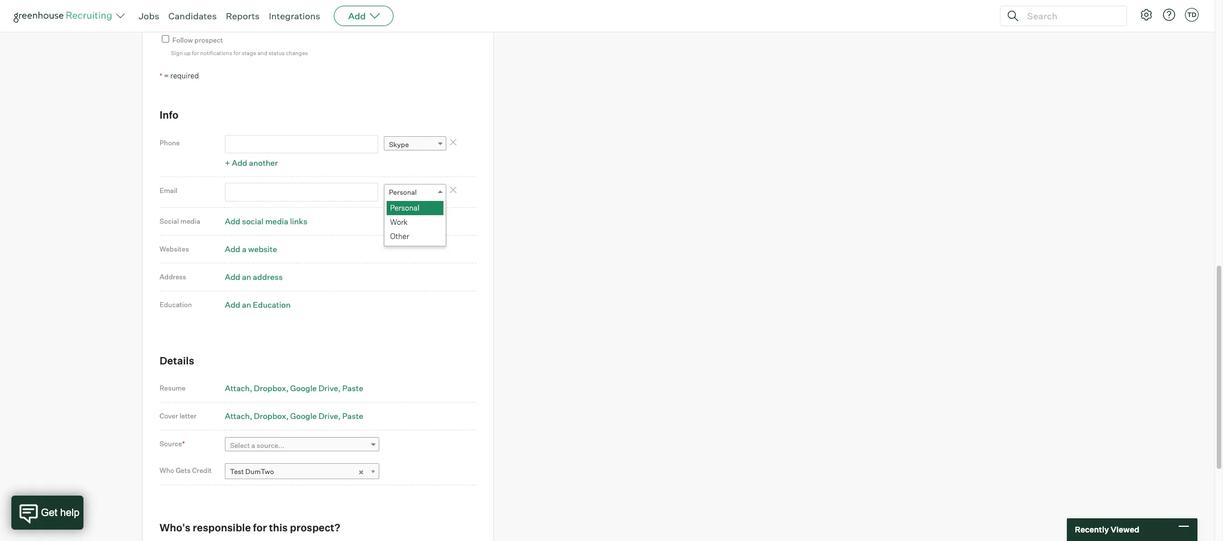 Task type: locate. For each thing, give the bounding box(es) containing it.
gets
[[176, 466, 191, 475]]

* up gets
[[182, 440, 185, 448]]

work
[[390, 218, 408, 227]]

td
[[1187, 11, 1196, 19]]

2 google from the top
[[290, 411, 317, 421]]

0 vertical spatial attach
[[225, 383, 250, 393]]

0 vertical spatial *
[[160, 71, 162, 80]]

personal work other
[[390, 204, 419, 241]]

0 vertical spatial attach link
[[225, 383, 252, 393]]

add for add social media links
[[225, 216, 240, 226]]

2 attach link from the top
[[225, 411, 252, 421]]

an
[[242, 272, 251, 281], [242, 300, 251, 309]]

1 attach dropbox google drive paste from the top
[[225, 383, 363, 393]]

0 horizontal spatial education
[[160, 300, 192, 309]]

None text field
[[225, 135, 378, 153], [225, 183, 378, 201], [225, 135, 378, 153], [225, 183, 378, 201]]

paste link
[[342, 383, 363, 393], [342, 411, 363, 421]]

personal up work
[[390, 204, 419, 213]]

1 vertical spatial paste
[[342, 411, 363, 421]]

0 vertical spatial google drive link
[[290, 383, 341, 393]]

education
[[253, 300, 291, 309], [160, 300, 192, 309]]

1 vertical spatial *
[[182, 440, 185, 448]]

2 paste link from the top
[[342, 411, 363, 421]]

paste
[[342, 383, 363, 393], [342, 411, 363, 421]]

attach
[[225, 383, 250, 393], [225, 411, 250, 421]]

a right select
[[251, 441, 255, 450]]

+
[[225, 158, 230, 168]]

0 vertical spatial personal
[[389, 188, 417, 197]]

google drive link for cover letter
[[290, 411, 341, 421]]

1 dropbox from the top
[[254, 383, 286, 393]]

social media
[[160, 217, 200, 225]]

2 attach from the top
[[225, 411, 250, 421]]

add an education link
[[225, 300, 291, 309]]

info
[[160, 109, 179, 121]]

a left website
[[242, 244, 246, 254]]

1 paste from the top
[[342, 383, 363, 393]]

add an education
[[225, 300, 291, 309]]

for
[[192, 50, 199, 56], [233, 50, 240, 56], [253, 521, 267, 534]]

a for add
[[242, 244, 246, 254]]

td button
[[1183, 6, 1201, 24]]

media left links
[[265, 216, 288, 226]]

credit
[[192, 466, 212, 475]]

sign
[[171, 50, 183, 56]]

* left "="
[[160, 71, 162, 80]]

responsible
[[193, 521, 251, 534]]

add
[[348, 10, 366, 22], [232, 158, 247, 168], [225, 216, 240, 226], [225, 244, 240, 254], [225, 272, 240, 281], [225, 300, 240, 309]]

skype
[[389, 140, 409, 149]]

cover
[[160, 412, 178, 420]]

1 vertical spatial paste link
[[342, 411, 363, 421]]

google
[[290, 383, 317, 393], [290, 411, 317, 421]]

an left address
[[242, 272, 251, 281]]

prospect
[[194, 36, 223, 44]]

1 vertical spatial google drive link
[[290, 411, 341, 421]]

1 vertical spatial drive
[[319, 411, 338, 421]]

0 vertical spatial a
[[242, 244, 246, 254]]

2 google drive link from the top
[[290, 411, 341, 421]]

1 horizontal spatial a
[[251, 441, 255, 450]]

who gets credit
[[160, 466, 212, 475]]

personal
[[389, 188, 417, 197], [390, 204, 419, 213]]

google for resume
[[290, 383, 317, 393]]

2 horizontal spatial for
[[253, 521, 267, 534]]

1 vertical spatial attach dropbox google drive paste
[[225, 411, 363, 421]]

0 vertical spatial an
[[242, 272, 251, 281]]

personal up personal work other
[[389, 188, 417, 197]]

recently
[[1075, 525, 1109, 534]]

1 drive from the top
[[319, 383, 338, 393]]

paste link for cover letter
[[342, 411, 363, 421]]

a
[[242, 244, 246, 254], [251, 441, 255, 450]]

1 google from the top
[[290, 383, 317, 393]]

drive for cover letter
[[319, 411, 338, 421]]

1 google drive link from the top
[[290, 383, 341, 393]]

0 vertical spatial attach dropbox google drive paste
[[225, 383, 363, 393]]

media right social at the top of the page
[[180, 217, 200, 225]]

drive
[[319, 383, 338, 393], [319, 411, 338, 421]]

1 vertical spatial a
[[251, 441, 255, 450]]

address
[[253, 272, 283, 281]]

0 horizontal spatial a
[[242, 244, 246, 254]]

1 attach from the top
[[225, 383, 250, 393]]

0 vertical spatial paste link
[[342, 383, 363, 393]]

1 an from the top
[[242, 272, 251, 281]]

drive for resume
[[319, 383, 338, 393]]

attach dropbox google drive paste
[[225, 383, 363, 393], [225, 411, 363, 421]]

links
[[290, 216, 307, 226]]

up
[[184, 50, 191, 56]]

dropbox link for cover letter
[[254, 411, 289, 421]]

1 vertical spatial attach
[[225, 411, 250, 421]]

for left stage
[[233, 50, 240, 56]]

0 horizontal spatial for
[[192, 50, 199, 56]]

select a source...
[[230, 441, 285, 450]]

2 dropbox link from the top
[[254, 411, 289, 421]]

1 vertical spatial dropbox link
[[254, 411, 289, 421]]

test dumtwo
[[230, 467, 274, 476]]

0 horizontal spatial *
[[160, 71, 162, 80]]

1 horizontal spatial for
[[233, 50, 240, 56]]

*
[[160, 71, 162, 80], [182, 440, 185, 448]]

0 vertical spatial dropbox
[[254, 383, 286, 393]]

add inside popup button
[[348, 10, 366, 22]]

1 vertical spatial personal
[[390, 204, 419, 213]]

add a website link
[[225, 244, 277, 254]]

Follow prospect checkbox
[[162, 35, 169, 42]]

greenhouse recruiting image
[[14, 9, 116, 23]]

google for cover letter
[[290, 411, 317, 421]]

personal link
[[384, 184, 446, 201]]

1 paste link from the top
[[342, 383, 363, 393]]

1 attach link from the top
[[225, 383, 252, 393]]

2 drive from the top
[[319, 411, 338, 421]]

1 vertical spatial dropbox
[[254, 411, 286, 421]]

1 vertical spatial google
[[290, 411, 317, 421]]

for left this
[[253, 521, 267, 534]]

Search text field
[[1024, 8, 1116, 24]]

attach link
[[225, 383, 252, 393], [225, 411, 252, 421]]

reports
[[226, 10, 260, 22]]

attach for cover letter
[[225, 411, 250, 421]]

an down add an address
[[242, 300, 251, 309]]

0 vertical spatial google
[[290, 383, 317, 393]]

an for address
[[242, 272, 251, 281]]

+ add another
[[225, 158, 278, 168]]

attach link for cover letter
[[225, 411, 252, 421]]

dropbox link
[[254, 383, 289, 393], [254, 411, 289, 421]]

follow prospect
[[172, 36, 223, 44]]

2 an from the top
[[242, 300, 251, 309]]

1 vertical spatial attach link
[[225, 411, 252, 421]]

phone
[[160, 138, 180, 147]]

letter
[[180, 412, 197, 420]]

for right up
[[192, 50, 199, 56]]

+ add another link
[[225, 158, 278, 168]]

who's responsible for this prospect?
[[160, 521, 340, 534]]

1 dropbox link from the top
[[254, 383, 289, 393]]

0 vertical spatial paste
[[342, 383, 363, 393]]

dropbox
[[254, 383, 286, 393], [254, 411, 286, 421]]

2 paste from the top
[[342, 411, 363, 421]]

0 vertical spatial dropbox link
[[254, 383, 289, 393]]

integrations
[[269, 10, 320, 22]]

required
[[170, 71, 199, 80]]

1 vertical spatial an
[[242, 300, 251, 309]]

dropbox for cover letter
[[254, 411, 286, 421]]

sign up for notifications for stage and status changes
[[171, 50, 308, 56]]

skype link
[[384, 136, 446, 153]]

media
[[265, 216, 288, 226], [180, 217, 200, 225]]

0 vertical spatial drive
[[319, 383, 338, 393]]

google drive link
[[290, 383, 341, 393], [290, 411, 341, 421]]

2 attach dropbox google drive paste from the top
[[225, 411, 363, 421]]

None text field
[[160, 3, 354, 21]]

2 dropbox from the top
[[254, 411, 286, 421]]

1 horizontal spatial *
[[182, 440, 185, 448]]

websites
[[160, 245, 189, 253]]



Task type: vqa. For each thing, say whether or not it's contained in the screenshot.
Google for Resume
yes



Task type: describe. For each thing, give the bounding box(es) containing it.
changes
[[286, 50, 308, 56]]

select a source... link
[[225, 437, 379, 454]]

who
[[160, 466, 174, 475]]

source
[[160, 440, 182, 448]]

1 horizontal spatial media
[[265, 216, 288, 226]]

an for education
[[242, 300, 251, 309]]

and
[[257, 50, 267, 56]]

follow
[[172, 36, 193, 44]]

configure image
[[1140, 8, 1153, 22]]

stage
[[242, 50, 256, 56]]

attach dropbox google drive paste for resume
[[225, 383, 363, 393]]

select
[[230, 441, 250, 450]]

add social media links
[[225, 216, 307, 226]]

for for up
[[192, 50, 199, 56]]

social
[[242, 216, 264, 226]]

=
[[164, 71, 169, 80]]

add for add an address
[[225, 272, 240, 281]]

jobs
[[139, 10, 159, 22]]

dumtwo
[[245, 467, 274, 476]]

details
[[160, 354, 194, 367]]

td button
[[1185, 8, 1199, 22]]

0 horizontal spatial media
[[180, 217, 200, 225]]

personal for personal
[[389, 188, 417, 197]]

another
[[249, 158, 278, 168]]

candidates
[[168, 10, 217, 22]]

prospect?
[[290, 521, 340, 534]]

add an address
[[225, 272, 283, 281]]

website
[[248, 244, 277, 254]]

source...
[[257, 441, 285, 450]]

jobs link
[[139, 10, 159, 22]]

dropbox link for resume
[[254, 383, 289, 393]]

for for responsible
[[253, 521, 267, 534]]

paste for cover letter
[[342, 411, 363, 421]]

source *
[[160, 440, 185, 448]]

add for add a website
[[225, 244, 240, 254]]

other
[[390, 232, 409, 241]]

attach for resume
[[225, 383, 250, 393]]

* = required
[[160, 71, 199, 80]]

add button
[[334, 6, 394, 26]]

paste for resume
[[342, 383, 363, 393]]

google drive link for resume
[[290, 383, 341, 393]]

a for select
[[251, 441, 255, 450]]

add an address link
[[225, 272, 283, 281]]

recently viewed
[[1075, 525, 1139, 534]]

integrations link
[[269, 10, 320, 22]]

paste link for resume
[[342, 383, 363, 393]]

personal for personal work other
[[390, 204, 419, 213]]

reports link
[[226, 10, 260, 22]]

test
[[230, 467, 244, 476]]

viewed
[[1111, 525, 1139, 534]]

resume
[[160, 384, 186, 392]]

dropbox for resume
[[254, 383, 286, 393]]

add a website
[[225, 244, 277, 254]]

* inside the * = required
[[160, 71, 162, 80]]

attach link for resume
[[225, 383, 252, 393]]

who's
[[160, 521, 191, 534]]

email
[[160, 186, 177, 195]]

1 horizontal spatial education
[[253, 300, 291, 309]]

add for add an education
[[225, 300, 240, 309]]

notifications
[[200, 50, 232, 56]]

test dumtwo link
[[225, 463, 379, 480]]

candidates link
[[168, 10, 217, 22]]

add social media links link
[[225, 216, 307, 226]]

social
[[160, 217, 179, 225]]

this
[[269, 521, 288, 534]]

attach dropbox google drive paste for cover letter
[[225, 411, 363, 421]]

address
[[160, 272, 186, 281]]

cover letter
[[160, 412, 197, 420]]

status
[[269, 50, 285, 56]]

add for add
[[348, 10, 366, 22]]



